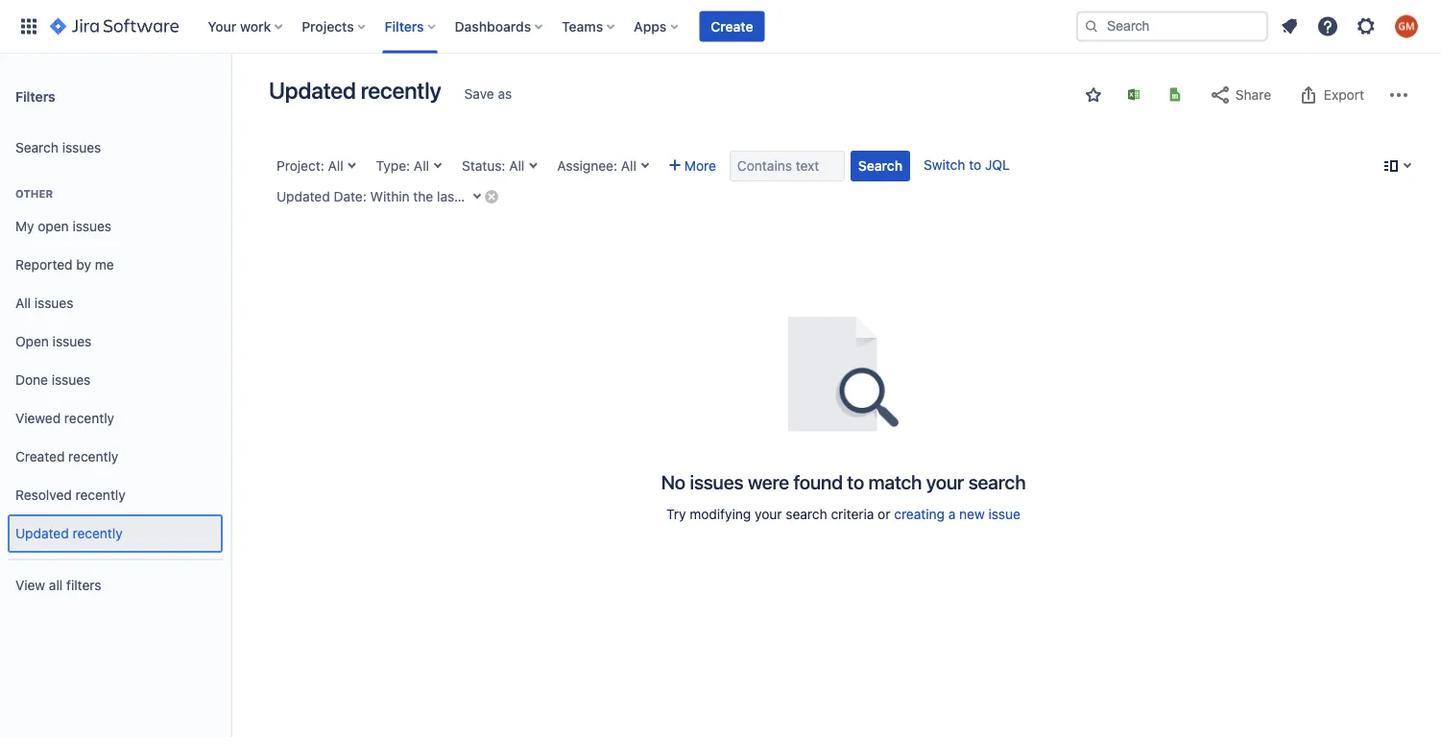 Task type: vqa. For each thing, say whether or not it's contained in the screenshot.
Other
yes



Task type: locate. For each thing, give the bounding box(es) containing it.
1 horizontal spatial search
[[969, 471, 1026, 493]]

updated down resolved
[[15, 526, 69, 542]]

recently down the created recently link
[[75, 488, 126, 503]]

all up open
[[15, 295, 31, 311]]

banner containing your work
[[0, 0, 1442, 54]]

all up date:
[[328, 158, 343, 174]]

1 vertical spatial your
[[755, 507, 782, 523]]

all
[[328, 158, 343, 174], [414, 158, 429, 174], [509, 158, 525, 174], [621, 158, 637, 174], [15, 295, 31, 311]]

issues inside "link"
[[73, 219, 111, 234]]

0 horizontal spatial updated recently
[[15, 526, 123, 542]]

open issues
[[15, 334, 92, 350]]

small image
[[1086, 87, 1102, 103]]

2 vertical spatial updated
[[15, 526, 69, 542]]

all right status: on the left of page
[[509, 158, 525, 174]]

search up the issue
[[969, 471, 1026, 493]]

export
[[1324, 87, 1365, 103]]

your down were in the bottom right of the page
[[755, 507, 782, 523]]

try
[[667, 507, 686, 523]]

all right type:
[[414, 158, 429, 174]]

switch
[[924, 157, 966, 173]]

filters up search issues
[[15, 88, 55, 104]]

0 vertical spatial search
[[15, 140, 59, 156]]

0 vertical spatial updated
[[269, 77, 356, 104]]

filters
[[385, 18, 424, 34], [15, 88, 55, 104]]

recently up the created recently
[[64, 411, 114, 427]]

teams button
[[556, 11, 623, 42]]

match
[[869, 471, 922, 493]]

projects button
[[296, 11, 373, 42]]

1 vertical spatial to
[[847, 471, 865, 493]]

search image
[[1084, 19, 1100, 34]]

search inside button
[[859, 158, 903, 174]]

other
[[15, 188, 53, 200]]

no
[[661, 471, 686, 493]]

filters inside popup button
[[385, 18, 424, 34]]

recently down resolved recently link
[[73, 526, 123, 542]]

issues
[[62, 140, 101, 156], [73, 219, 111, 234], [34, 295, 73, 311], [53, 334, 92, 350], [52, 372, 91, 388], [690, 471, 744, 493]]

your up a at the right
[[927, 471, 965, 493]]

1 horizontal spatial filters
[[385, 18, 424, 34]]

updated down project: at left
[[277, 189, 330, 205]]

0 vertical spatial search
[[969, 471, 1026, 493]]

your
[[927, 471, 965, 493], [755, 507, 782, 523]]

search for search issues
[[15, 140, 59, 156]]

recently
[[361, 77, 441, 104], [64, 411, 114, 427], [68, 449, 118, 465], [75, 488, 126, 503], [73, 526, 123, 542]]

apps
[[634, 18, 667, 34]]

as
[[498, 86, 512, 102]]

reported
[[15, 257, 73, 273]]

by
[[76, 257, 91, 273]]

type:
[[376, 158, 410, 174]]

issue
[[989, 507, 1021, 523]]

my open issues
[[15, 219, 111, 234]]

apps button
[[628, 11, 686, 42]]

1 vertical spatial updated
[[277, 189, 330, 205]]

search issues link
[[8, 129, 223, 167]]

open in google sheets image
[[1168, 87, 1183, 102]]

search down the found
[[786, 507, 828, 523]]

criteria
[[831, 507, 874, 523]]

search left switch
[[859, 158, 903, 174]]

new
[[960, 507, 985, 523]]

updated recently down resolved recently
[[15, 526, 123, 542]]

updated recently
[[269, 77, 441, 104], [15, 526, 123, 542]]

your work
[[208, 18, 271, 34]]

status: all
[[462, 158, 525, 174]]

recently for resolved recently link
[[75, 488, 126, 503]]

updated date: within the last 1 week
[[277, 189, 505, 205]]

0 horizontal spatial search
[[786, 507, 828, 523]]

creating
[[895, 507, 945, 523]]

create
[[711, 18, 754, 34]]

notifications image
[[1278, 15, 1302, 38]]

export button
[[1288, 80, 1375, 110]]

open
[[38, 219, 69, 234]]

jira software image
[[50, 15, 179, 38], [50, 15, 179, 38]]

view
[[15, 578, 45, 594]]

me
[[95, 257, 114, 273]]

projects
[[302, 18, 354, 34]]

Search field
[[1077, 11, 1269, 42]]

updated recently down projects popup button
[[269, 77, 441, 104]]

1 vertical spatial search
[[786, 507, 828, 523]]

the
[[413, 189, 433, 205]]

all right assignee:
[[621, 158, 637, 174]]

type: all
[[376, 158, 429, 174]]

1 vertical spatial filters
[[15, 88, 55, 104]]

1 vertical spatial updated recently
[[15, 526, 123, 542]]

all for status: all
[[509, 158, 525, 174]]

found
[[794, 471, 843, 493]]

to
[[969, 157, 982, 173], [847, 471, 865, 493]]

search up other
[[15, 140, 59, 156]]

remove criteria image
[[484, 189, 499, 204]]

0 vertical spatial filters
[[385, 18, 424, 34]]

issues for no issues were found to match your search
[[690, 471, 744, 493]]

updated down projects
[[269, 77, 356, 104]]

search issues
[[15, 140, 101, 156]]

0 vertical spatial updated recently
[[269, 77, 441, 104]]

filters right projects popup button
[[385, 18, 424, 34]]

more
[[685, 158, 716, 174]]

updated
[[269, 77, 356, 104], [277, 189, 330, 205], [15, 526, 69, 542]]

0 vertical spatial to
[[969, 157, 982, 173]]

0 vertical spatial your
[[927, 471, 965, 493]]

to up criteria
[[847, 471, 865, 493]]

sidebar navigation image
[[209, 77, 252, 115]]

banner
[[0, 0, 1442, 54]]

my open issues link
[[8, 207, 223, 246]]

Search issues using keywords text field
[[730, 151, 845, 182]]

open in microsoft excel image
[[1127, 87, 1142, 102]]

recently for the created recently link
[[68, 449, 118, 465]]

recently down viewed recently link
[[68, 449, 118, 465]]

1 horizontal spatial updated recently
[[269, 77, 441, 104]]

appswitcher icon image
[[17, 15, 40, 38]]

done
[[15, 372, 48, 388]]

were
[[748, 471, 790, 493]]

1
[[463, 189, 469, 205]]

recently for updated recently link
[[73, 526, 123, 542]]

settings image
[[1355, 15, 1378, 38]]

updated inside other group
[[15, 526, 69, 542]]

updated recently inside other group
[[15, 526, 123, 542]]

search
[[969, 471, 1026, 493], [786, 507, 828, 523]]

search
[[15, 140, 59, 156], [859, 158, 903, 174]]

create button
[[700, 11, 765, 42]]

no issues were found to match your search
[[661, 471, 1026, 493]]

created recently link
[[8, 438, 223, 476]]

all issues link
[[8, 284, 223, 323]]

view all filters link
[[8, 567, 223, 605]]

dashboards
[[455, 18, 531, 34]]

project: all
[[277, 158, 343, 174]]

1 vertical spatial search
[[859, 158, 903, 174]]

0 horizontal spatial search
[[15, 140, 59, 156]]

1 horizontal spatial to
[[969, 157, 982, 173]]

to left jql
[[969, 157, 982, 173]]

1 horizontal spatial search
[[859, 158, 903, 174]]



Task type: describe. For each thing, give the bounding box(es) containing it.
reported by me link
[[8, 246, 223, 284]]

created recently
[[15, 449, 118, 465]]

all
[[49, 578, 63, 594]]

view all filters
[[15, 578, 101, 594]]

save as button
[[455, 79, 522, 109]]

recently down filters popup button
[[361, 77, 441, 104]]

primary element
[[12, 0, 1077, 53]]

week
[[473, 189, 505, 205]]

resolved recently link
[[8, 476, 223, 515]]

work
[[240, 18, 271, 34]]

open issues link
[[8, 323, 223, 361]]

issues for open issues
[[53, 334, 92, 350]]

all for project: all
[[328, 158, 343, 174]]

your work button
[[202, 11, 290, 42]]

issues for all issues
[[34, 295, 73, 311]]

within
[[370, 189, 410, 205]]

a
[[949, 507, 956, 523]]

other group
[[8, 167, 223, 559]]

switch to jql
[[924, 157, 1010, 173]]

assignee:
[[557, 158, 618, 174]]

creating a new issue link
[[895, 507, 1021, 523]]

1 horizontal spatial your
[[927, 471, 965, 493]]

all issues
[[15, 295, 73, 311]]

issues for done issues
[[52, 372, 91, 388]]

done issues
[[15, 372, 91, 388]]

done issues link
[[8, 361, 223, 400]]

0 horizontal spatial filters
[[15, 88, 55, 104]]

recently for viewed recently link
[[64, 411, 114, 427]]

my
[[15, 219, 34, 234]]

status:
[[462, 158, 506, 174]]

date:
[[334, 189, 367, 205]]

save as
[[465, 86, 512, 102]]

teams
[[562, 18, 603, 34]]

viewed recently link
[[8, 400, 223, 438]]

dashboards button
[[449, 11, 551, 42]]

try modifying your search criteria or creating a new issue
[[667, 507, 1021, 523]]

filters button
[[379, 11, 443, 42]]

all inside all issues link
[[15, 295, 31, 311]]

save
[[465, 86, 494, 102]]

resolved
[[15, 488, 72, 503]]

modifying
[[690, 507, 751, 523]]

your
[[208, 18, 237, 34]]

created
[[15, 449, 65, 465]]

or
[[878, 507, 891, 523]]

more button
[[662, 151, 724, 182]]

share
[[1236, 87, 1272, 103]]

issues for search issues
[[62, 140, 101, 156]]

resolved recently
[[15, 488, 126, 503]]

assignee: all
[[557, 158, 637, 174]]

updated recently link
[[8, 515, 223, 553]]

project:
[[277, 158, 324, 174]]

search button
[[851, 151, 911, 182]]

jql
[[985, 157, 1010, 173]]

viewed recently
[[15, 411, 114, 427]]

0 horizontal spatial to
[[847, 471, 865, 493]]

all for type: all
[[414, 158, 429, 174]]

0 horizontal spatial your
[[755, 507, 782, 523]]

your profile and settings image
[[1396, 15, 1419, 38]]

viewed
[[15, 411, 61, 427]]

help image
[[1317, 15, 1340, 38]]

share link
[[1200, 80, 1281, 110]]

last
[[437, 189, 459, 205]]

open
[[15, 334, 49, 350]]

filters
[[66, 578, 101, 594]]

search for search
[[859, 158, 903, 174]]

reported by me
[[15, 257, 114, 273]]

all for assignee: all
[[621, 158, 637, 174]]

switch to jql link
[[924, 157, 1010, 173]]



